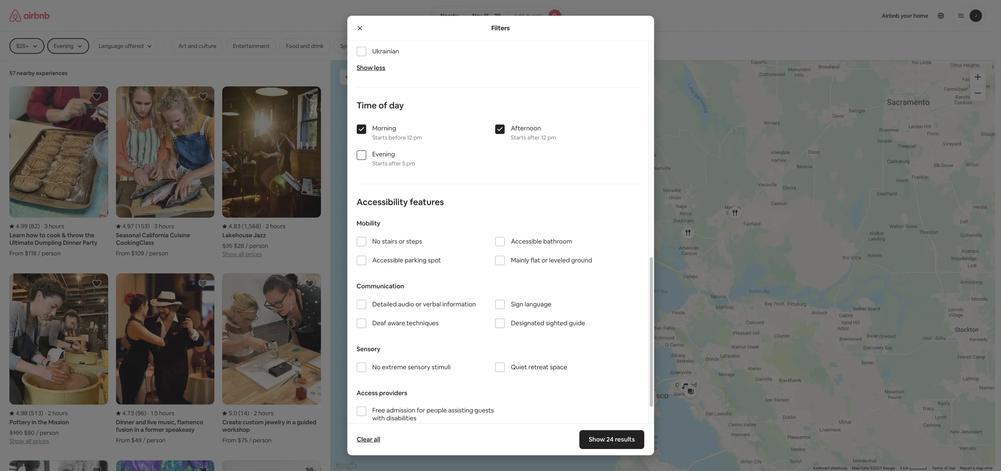 Task type: describe. For each thing, give the bounding box(es) containing it.
jazz
[[254, 232, 266, 239]]

no stairs or steps
[[372, 238, 422, 246]]

free admission for people assisting guests with disabilities
[[372, 407, 494, 423]]

dinner inside learn how to cook & throw the ultimate dumpling dinner party from $118 / person
[[63, 239, 81, 247]]

art
[[178, 42, 187, 50]]

former
[[145, 427, 164, 434]]

12 for morning
[[407, 134, 412, 141]]

sensory
[[357, 345, 381, 354]]

pottery in the mission group
[[9, 274, 108, 446]]

steps
[[406, 238, 422, 246]]

4.97
[[122, 223, 134, 230]]

clear
[[357, 436, 372, 444]]

sign language
[[511, 301, 552, 309]]

· 3 hours for to
[[41, 223, 64, 230]]

5.0 (14)
[[229, 410, 249, 418]]

nearby
[[441, 12, 459, 19]]

hours for custom
[[258, 410, 274, 418]]

keyboard shortcuts button
[[814, 466, 848, 472]]

person inside learn how to cook & throw the ultimate dumpling dinner party from $118 / person
[[42, 250, 61, 257]]

person inside seasonal california cuisine cookingclass from $109 / person
[[149, 250, 168, 257]]

quiet
[[511, 364, 527, 372]]

2 for (1,568)
[[266, 223, 269, 230]]

pm for evening
[[407, 160, 415, 167]]

4.73 out of 5 average rating,  96 reviews image
[[116, 410, 146, 418]]

Nature and outdoors button
[[482, 38, 548, 54]]

time
[[357, 100, 377, 111]]

lakehouse jazz group
[[222, 87, 321, 258]]

person inside the dinner and live music, flamenco fusion in a former speakeasy from $49 / person
[[147, 437, 166, 445]]

©2023
[[870, 467, 882, 471]]

people
[[427, 407, 447, 415]]

4.99
[[16, 223, 28, 230]]

accessible bathroom
[[511, 238, 572, 246]]

workshop
[[222, 427, 250, 434]]

custom
[[243, 419, 264, 427]]

morning
[[372, 124, 396, 133]]

space
[[550, 364, 567, 372]]

sensory
[[408, 364, 430, 372]]

· for (513)
[[45, 410, 46, 418]]

from inside learn how to cook & throw the ultimate dumpling dinner party from $118 / person
[[9, 250, 23, 257]]

km
[[903, 467, 909, 471]]

· for (82)
[[41, 223, 43, 230]]

party
[[83, 239, 97, 247]]

pottery in the mission $100 $80 / person show all prices
[[9, 419, 69, 446]]

detailed
[[372, 301, 397, 309]]

accessible for accessible parking spot
[[372, 257, 403, 265]]

or for leveled
[[542, 257, 548, 265]]

food and drink
[[286, 42, 324, 50]]

filters
[[491, 24, 510, 32]]

hours for in
[[52, 410, 68, 418]]

results
[[615, 436, 635, 444]]

from inside the dinner and live music, flamenco fusion in a former speakeasy from $49 / person
[[116, 437, 130, 445]]

retreat
[[529, 364, 549, 372]]

spot
[[428, 257, 441, 265]]

add to wishlist image for pottery in the mission $100 $80 / person show all prices
[[92, 279, 101, 289]]

all inside button
[[374, 436, 380, 444]]

3 for 4.97 (153)
[[154, 223, 158, 230]]

designated sighted guide
[[511, 320, 585, 328]]

4.97 out of 5 average rating,  153 reviews image
[[116, 223, 150, 230]]

1.5
[[151, 410, 158, 418]]

hours for california
[[159, 223, 174, 230]]

sports
[[340, 42, 357, 50]]

2 for (513)
[[48, 410, 51, 418]]

add to wishlist image for 2 hours
[[305, 92, 314, 102]]

throw
[[67, 232, 84, 239]]

show less button
[[357, 64, 385, 72]]

· 3 hours for cuisine
[[151, 223, 174, 230]]

add to wishlist image for 1.5 hours
[[198, 279, 208, 289]]

–
[[490, 12, 493, 19]]

map
[[976, 467, 984, 471]]

cook
[[47, 232, 61, 239]]

data
[[861, 467, 869, 471]]

show less
[[357, 64, 385, 72]]

clear all
[[357, 436, 380, 444]]

4.99 (82)
[[16, 223, 40, 230]]

providers
[[379, 390, 407, 398]]

/ inside learn how to cook & throw the ultimate dumpling dinner party from $118 / person
[[38, 250, 40, 257]]

pm for morning
[[414, 134, 422, 141]]

· 2 hours for jazz
[[263, 223, 285, 230]]

quiet retreat space
[[511, 364, 567, 372]]

57 nearby experiences
[[9, 70, 68, 77]]

no for no stairs or steps
[[372, 238, 381, 246]]

2 for (14)
[[254, 410, 257, 418]]

30
[[494, 12, 501, 19]]

the inside learn how to cook & throw the ultimate dumpling dinner party from $118 / person
[[85, 232, 94, 239]]

show inside pottery in the mission $100 $80 / person show all prices
[[9, 438, 24, 446]]

(96)
[[135, 410, 146, 418]]

cuisine
[[170, 232, 190, 239]]

california
[[142, 232, 169, 239]]

Art and culture button
[[172, 38, 223, 54]]

drink
[[311, 42, 324, 50]]

Food and drink button
[[280, 38, 331, 54]]

terms
[[932, 467, 943, 471]]

/ inside seasonal california cuisine cookingclass from $109 / person
[[145, 250, 148, 257]]

of for terms
[[944, 467, 948, 471]]

prices inside pottery in the mission $100 $80 / person show all prices
[[33, 438, 49, 446]]

guide
[[569, 320, 585, 328]]

profile element
[[574, 0, 986, 31]]

add
[[514, 12, 525, 19]]

5 km
[[900, 467, 910, 471]]

live
[[147, 419, 157, 427]]

map data ©2023 google
[[852, 467, 896, 471]]

from inside create custom jewelry in a guided workshop from $75 / person
[[222, 437, 236, 445]]

dinner and live music, flamenco fusion in a former speakeasy group
[[116, 274, 215, 445]]

show left 24
[[589, 436, 605, 444]]

$35
[[222, 242, 233, 250]]

4.73
[[122, 410, 134, 418]]

Wellness button
[[444, 38, 479, 54]]

4.73 (96)
[[122, 410, 146, 418]]

mission
[[48, 419, 69, 427]]

keyboard
[[814, 467, 830, 471]]

add guests
[[514, 12, 543, 19]]

nov
[[472, 12, 483, 19]]

to
[[39, 232, 45, 239]]

after for evening
[[389, 160, 401, 167]]

after for afternoon
[[527, 134, 540, 141]]

admission
[[387, 407, 416, 415]]

4.83 (1,568)
[[229, 223, 261, 230]]

/ inside the dinner and live music, flamenco fusion in a former speakeasy from $49 / person
[[143, 437, 145, 445]]

cookingclass
[[116, 239, 154, 247]]

4.98 out of 5 average rating,  513 reviews image
[[9, 410, 43, 418]]

guests inside free admission for people assisting guests with disabilities
[[475, 407, 494, 415]]

of for time
[[379, 100, 387, 111]]

$109
[[131, 250, 144, 257]]

57
[[9, 70, 16, 77]]

4.83
[[229, 223, 241, 230]]

mainly
[[511, 257, 529, 265]]

show 24 results link
[[580, 431, 645, 450]]

zoom out image
[[975, 90, 981, 96]]

no for no extreme sensory stimuli
[[372, 364, 381, 372]]

morning starts before 12 pm
[[372, 124, 422, 141]]

use
[[949, 467, 956, 471]]

Entertainment button
[[226, 38, 276, 54]]

starts for afternoon
[[511, 134, 526, 141]]

$75
[[238, 437, 248, 445]]

and for live
[[136, 419, 146, 427]]

4.98
[[16, 410, 28, 418]]

report
[[960, 467, 972, 471]]

show 24 results
[[589, 436, 635, 444]]

add to wishlist image for learn how to cook & throw the ultimate dumpling dinner party from $118 / person
[[92, 92, 101, 102]]

extreme
[[382, 364, 407, 372]]

mobility
[[357, 220, 380, 228]]

5.0 out of 5 average rating,  14 reviews image
[[222, 410, 249, 418]]



Task type: locate. For each thing, give the bounding box(es) containing it.
all down $80
[[26, 438, 31, 446]]

person down california
[[149, 250, 168, 257]]

prices
[[246, 251, 262, 258], [33, 438, 49, 446]]

parking
[[405, 257, 427, 265]]

dinner inside the dinner and live music, flamenco fusion in a former speakeasy from $49 / person
[[116, 419, 134, 427]]

· right the (513)
[[45, 410, 46, 418]]

and right the art
[[188, 42, 197, 50]]

create custom jewelry in a guided workshop group
[[222, 274, 321, 445]]

flat
[[531, 257, 540, 265]]

accessible for accessible bathroom
[[511, 238, 542, 246]]

· right (153)
[[151, 223, 153, 230]]

show all prices button down pottery at the left bottom of page
[[9, 437, 49, 446]]

hours up the jewelry
[[258, 410, 274, 418]]

seasonal california cuisine cookingclass from $109 / person
[[116, 232, 190, 257]]

assisting
[[448, 407, 473, 415]]

· 2 hours up jazz
[[263, 223, 285, 230]]

add to wishlist image inside seasonal california cuisine cookingclass group
[[198, 92, 208, 102]]

from down fusion
[[116, 437, 130, 445]]

pm inside the "morning starts before 12 pm"
[[414, 134, 422, 141]]

3 up california
[[154, 223, 158, 230]]

· inside dinner and live music, flamenco fusion in a former speakeasy group
[[148, 410, 149, 418]]

1 horizontal spatial in
[[134, 427, 139, 434]]

2 horizontal spatial 2
[[266, 223, 269, 230]]

of left use at the right bottom of the page
[[944, 467, 948, 471]]

1 horizontal spatial and
[[188, 42, 197, 50]]

1 vertical spatial no
[[372, 364, 381, 372]]

0 horizontal spatial after
[[389, 160, 401, 167]]

ground
[[571, 257, 592, 265]]

1 vertical spatial the
[[38, 419, 47, 427]]

all down $28
[[239, 251, 244, 258]]

person down former
[[147, 437, 166, 445]]

1 3 from the left
[[44, 223, 48, 230]]

12 right before
[[407, 134, 412, 141]]

all inside 'lakehouse jazz $35 $28 / person show all prices'
[[239, 251, 244, 258]]

add to wishlist image
[[198, 92, 208, 102], [305, 92, 314, 102], [198, 279, 208, 289], [92, 467, 101, 472], [305, 467, 314, 472]]

free
[[372, 407, 385, 415]]

aware
[[388, 320, 405, 328]]

or
[[399, 238, 405, 246], [542, 257, 548, 265], [416, 301, 422, 309]]

learn how to cook & throw the ultimate dumpling dinner party group
[[9, 87, 108, 257]]

in inside create custom jewelry in a guided workshop from $75 / person
[[286, 419, 291, 427]]

guests right assisting
[[475, 407, 494, 415]]

/ right $118
[[38, 250, 40, 257]]

1 horizontal spatial all
[[239, 251, 244, 258]]

all inside pottery in the mission $100 $80 / person show all prices
[[26, 438, 31, 446]]

1 vertical spatial accessible
[[372, 257, 403, 265]]

add guests button
[[507, 6, 565, 25]]

afternoon
[[511, 124, 541, 133]]

none search field containing nearby
[[431, 6, 565, 25]]

5 inside evening starts after 5 pm
[[402, 160, 405, 167]]

· 2 hours up mission
[[45, 410, 68, 418]]

0 horizontal spatial show all prices button
[[9, 437, 49, 446]]

Tours button
[[367, 38, 394, 54]]

hours inside lakehouse jazz group
[[270, 223, 285, 230]]

add to wishlist image
[[92, 92, 101, 102], [92, 279, 101, 289], [305, 279, 314, 289], [198, 467, 208, 472]]

in up $49
[[134, 427, 139, 434]]

0 horizontal spatial 12
[[407, 134, 412, 141]]

1 horizontal spatial show all prices button
[[222, 250, 262, 258]]

1 vertical spatial show all prices button
[[9, 437, 49, 446]]

hours right the (1,568)
[[270, 223, 285, 230]]

from inside seasonal california cuisine cookingclass from $109 / person
[[116, 250, 130, 257]]

dinner left party
[[63, 239, 81, 247]]

nov 15 – 30 button
[[466, 6, 508, 25]]

add to wishlist image for 3 hours
[[198, 92, 208, 102]]

seasonal california cuisine cookingclass group
[[116, 87, 215, 257]]

Sports button
[[334, 38, 364, 54]]

flamenco
[[177, 419, 203, 427]]

starts down morning
[[372, 134, 388, 141]]

how
[[26, 232, 38, 239]]

4.99 out of 5 average rating,  82 reviews image
[[9, 223, 40, 230]]

and left drink
[[300, 42, 310, 50]]

starts down afternoon
[[511, 134, 526, 141]]

lakehouse jazz $35 $28 / person show all prices
[[222, 232, 268, 258]]

1 12 from the left
[[407, 134, 412, 141]]

12 down afternoon
[[541, 134, 547, 141]]

and for culture
[[188, 42, 197, 50]]

1 vertical spatial 5
[[900, 467, 903, 471]]

show inside 'lakehouse jazz $35 $28 / person show all prices'
[[222, 251, 237, 258]]

a inside the dinner and live music, flamenco fusion in a former speakeasy from $49 / person
[[140, 427, 144, 434]]

add to wishlist image inside learn how to cook & throw the ultimate dumpling dinner party group
[[92, 92, 101, 102]]

1 horizontal spatial guests
[[526, 12, 543, 19]]

0 horizontal spatial · 3 hours
[[41, 223, 64, 230]]

2 up jazz
[[266, 223, 269, 230]]

report a map error
[[960, 467, 993, 471]]

after down afternoon
[[527, 134, 540, 141]]

12 inside the "morning starts before 12 pm"
[[407, 134, 412, 141]]

1 horizontal spatial or
[[416, 301, 422, 309]]

starts
[[372, 134, 388, 141], [511, 134, 526, 141], [372, 160, 388, 167]]

1 horizontal spatial 3
[[154, 223, 158, 230]]

· right (14)
[[251, 410, 252, 418]]

lakehouse
[[222, 232, 252, 239]]

accessible parking spot
[[372, 257, 441, 265]]

· inside create custom jewelry in a guided workshop group
[[251, 410, 252, 418]]

0 horizontal spatial accessible
[[372, 257, 403, 265]]

a up $49
[[140, 427, 144, 434]]

2 inside create custom jewelry in a guided workshop group
[[254, 410, 257, 418]]

· 2 hours up custom
[[251, 410, 274, 418]]

/ right $28
[[245, 242, 248, 250]]

mainly flat or leveled ground
[[511, 257, 592, 265]]

0 vertical spatial after
[[527, 134, 540, 141]]

0 horizontal spatial the
[[38, 419, 47, 427]]

3 for 4.99 (82)
[[44, 223, 48, 230]]

prices down jazz
[[246, 251, 262, 258]]

· 3 hours up california
[[151, 223, 174, 230]]

0 horizontal spatial 2
[[48, 410, 51, 418]]

a
[[292, 419, 296, 427], [140, 427, 144, 434], [973, 467, 975, 471]]

· 3 hours up cook
[[41, 223, 64, 230]]

add to wishlist image inside the pottery in the mission group
[[92, 279, 101, 289]]

shortcuts
[[831, 467, 848, 471]]

2 horizontal spatial in
[[286, 419, 291, 427]]

a left guided
[[292, 419, 296, 427]]

person inside 'lakehouse jazz $35 $28 / person show all prices'
[[249, 242, 268, 250]]

1 vertical spatial dinner
[[116, 419, 134, 427]]

0 vertical spatial no
[[372, 238, 381, 246]]

starts for morning
[[372, 134, 388, 141]]

0 horizontal spatial of
[[379, 100, 387, 111]]

stimuli
[[432, 364, 451, 372]]

· right (82)
[[41, 223, 43, 230]]

from down ultimate
[[9, 250, 23, 257]]

1 · 3 hours from the left
[[41, 223, 64, 230]]

no left extreme
[[372, 364, 381, 372]]

0 vertical spatial accessible
[[511, 238, 542, 246]]

a inside create custom jewelry in a guided workshop from $75 / person
[[292, 419, 296, 427]]

2 horizontal spatial and
[[300, 42, 310, 50]]

starts inside the "morning starts before 12 pm"
[[372, 134, 388, 141]]

0 horizontal spatial guests
[[475, 407, 494, 415]]

1 horizontal spatial the
[[85, 232, 94, 239]]

person down jazz
[[249, 242, 268, 250]]

of left 'day' on the left of the page
[[379, 100, 387, 111]]

2 · 3 hours from the left
[[151, 223, 174, 230]]

techniques
[[407, 320, 439, 328]]

for
[[417, 407, 425, 415]]

1 no from the top
[[372, 238, 381, 246]]

2 no from the top
[[372, 364, 381, 372]]

no
[[372, 238, 381, 246], [372, 364, 381, 372]]

information
[[442, 301, 476, 309]]

show all prices button for prices
[[222, 250, 262, 258]]

pm inside afternoon starts after 12 pm
[[548, 134, 556, 141]]

in right the jewelry
[[286, 419, 291, 427]]

$80
[[24, 430, 35, 437]]

2 up mission
[[48, 410, 51, 418]]

hours for and
[[159, 410, 174, 418]]

a left map on the bottom right
[[973, 467, 975, 471]]

1 vertical spatial or
[[542, 257, 548, 265]]

ultimate
[[9, 239, 33, 247]]

3 inside learn how to cook & throw the ultimate dumpling dinner party group
[[44, 223, 48, 230]]

jewelry
[[265, 419, 285, 427]]

all right clear
[[374, 436, 380, 444]]

hours for how
[[49, 223, 64, 230]]

· for (153)
[[151, 223, 153, 230]]

· 3 hours inside learn how to cook & throw the ultimate dumpling dinner party group
[[41, 223, 64, 230]]

no extreme sensory stimuli
[[372, 364, 451, 372]]

person inside create custom jewelry in a guided workshop from $75 / person
[[253, 437, 272, 445]]

&
[[62, 232, 66, 239]]

no left stairs
[[372, 238, 381, 246]]

1 vertical spatial prices
[[33, 438, 49, 446]]

5 left km at the right
[[900, 467, 903, 471]]

prices down $80
[[33, 438, 49, 446]]

/ right $49
[[143, 437, 145, 445]]

or right flat
[[542, 257, 548, 265]]

starts for evening
[[372, 160, 388, 167]]

prices inside 'lakehouse jazz $35 $28 / person show all prices'
[[246, 251, 262, 258]]

· inside seasonal california cuisine cookingclass group
[[151, 223, 153, 230]]

hours up california
[[159, 223, 174, 230]]

accessible down stairs
[[372, 257, 403, 265]]

show down $35
[[222, 251, 237, 258]]

5 down before
[[402, 160, 405, 167]]

5 inside button
[[900, 467, 903, 471]]

· 2 hours for in
[[45, 410, 68, 418]]

0 vertical spatial or
[[399, 238, 405, 246]]

0 vertical spatial guests
[[526, 12, 543, 19]]

in inside the dinner and live music, flamenco fusion in a former speakeasy from $49 / person
[[134, 427, 139, 434]]

2 12 from the left
[[541, 134, 547, 141]]

the down the (513)
[[38, 419, 47, 427]]

and down (96) in the left bottom of the page
[[136, 419, 146, 427]]

sign
[[511, 301, 523, 309]]

/ right $80
[[36, 430, 38, 437]]

pm inside evening starts after 5 pm
[[407, 160, 415, 167]]

pm
[[414, 134, 422, 141], [548, 134, 556, 141], [407, 160, 415, 167]]

terms of use link
[[932, 467, 956, 471]]

and inside the dinner and live music, flamenco fusion in a former speakeasy from $49 / person
[[136, 419, 146, 427]]

music,
[[158, 419, 176, 427]]

show all prices button down lakehouse
[[222, 250, 262, 258]]

show left less
[[357, 64, 373, 72]]

guided
[[297, 419, 316, 427]]

2 up custom
[[254, 410, 257, 418]]

3 inside seasonal california cuisine cookingclass group
[[154, 223, 158, 230]]

1 horizontal spatial dinner
[[116, 419, 134, 427]]

/ inside 'lakehouse jazz $35 $28 / person show all prices'
[[245, 242, 248, 250]]

· 2 hours inside lakehouse jazz group
[[263, 223, 285, 230]]

· inside the pottery in the mission group
[[45, 410, 46, 418]]

(82)
[[29, 223, 40, 230]]

(513)
[[29, 410, 43, 418]]

starts inside afternoon starts after 12 pm
[[511, 134, 526, 141]]

person inside pottery in the mission $100 $80 / person show all prices
[[40, 430, 59, 437]]

None search field
[[431, 6, 565, 25]]

hours up the music, at the bottom
[[159, 410, 174, 418]]

· for (96)
[[148, 410, 149, 418]]

1 horizontal spatial of
[[944, 467, 948, 471]]

starts down evening
[[372, 160, 388, 167]]

1 horizontal spatial 12
[[541, 134, 547, 141]]

1 horizontal spatial accessible
[[511, 238, 542, 246]]

person right $75
[[253, 437, 272, 445]]

ukrainian
[[372, 47, 399, 55]]

hours inside learn how to cook & throw the ultimate dumpling dinner party group
[[49, 223, 64, 230]]

disabilities
[[386, 415, 417, 423]]

starts inside evening starts after 5 pm
[[372, 160, 388, 167]]

the right the throw
[[85, 232, 94, 239]]

show down "$100"
[[9, 438, 24, 446]]

evening starts after 5 pm
[[372, 150, 415, 167]]

google image
[[332, 462, 358, 472]]

Sightseeing button
[[397, 38, 440, 54]]

0 horizontal spatial or
[[399, 238, 405, 246]]

4.98 (513)
[[16, 410, 43, 418]]

the
[[85, 232, 94, 239], [38, 419, 47, 427]]

less
[[374, 64, 385, 72]]

· 2 hours inside create custom jewelry in a guided workshop group
[[251, 410, 274, 418]]

hours inside dinner and live music, flamenco fusion in a former speakeasy group
[[159, 410, 174, 418]]

after inside afternoon starts after 12 pm
[[527, 134, 540, 141]]

filters dialog
[[347, 0, 654, 463]]

0 horizontal spatial a
[[140, 427, 144, 434]]

from down workshop
[[222, 437, 236, 445]]

2 vertical spatial or
[[416, 301, 422, 309]]

2 inside the pottery in the mission group
[[48, 410, 51, 418]]

hours inside the pottery in the mission group
[[52, 410, 68, 418]]

hours for jazz
[[270, 223, 285, 230]]

or right stairs
[[399, 238, 405, 246]]

pm for afternoon
[[548, 134, 556, 141]]

· inside lakehouse jazz group
[[263, 223, 264, 230]]

audio
[[398, 301, 414, 309]]

3 up to
[[44, 223, 48, 230]]

hours inside create custom jewelry in a guided workshop group
[[258, 410, 274, 418]]

2 horizontal spatial all
[[374, 436, 380, 444]]

guests inside button
[[526, 12, 543, 19]]

speakeasy
[[166, 427, 195, 434]]

show all prices button inside the pottery in the mission group
[[9, 437, 49, 446]]

in down the (513)
[[32, 419, 37, 427]]

of
[[379, 100, 387, 111], [944, 467, 948, 471]]

google map
showing 24 experiences. region
[[331, 60, 996, 472]]

2 horizontal spatial a
[[973, 467, 975, 471]]

1 horizontal spatial after
[[527, 134, 540, 141]]

access
[[357, 390, 378, 398]]

or for steps
[[399, 238, 405, 246]]

12 inside afternoon starts after 12 pm
[[541, 134, 547, 141]]

tours
[[374, 42, 388, 50]]

the inside pottery in the mission $100 $80 / person show all prices
[[38, 419, 47, 427]]

person down dumpling
[[42, 250, 61, 257]]

1 vertical spatial after
[[389, 160, 401, 167]]

sighted
[[546, 320, 568, 328]]

1 horizontal spatial a
[[292, 419, 296, 427]]

accessible up mainly
[[511, 238, 542, 246]]

/ right $109
[[145, 250, 148, 257]]

in inside pottery in the mission $100 $80 / person show all prices
[[32, 419, 37, 427]]

0 horizontal spatial 5
[[402, 160, 405, 167]]

day
[[389, 100, 404, 111]]

0 vertical spatial prices
[[246, 251, 262, 258]]

2 3 from the left
[[154, 223, 158, 230]]

4.83 out of 5 average rating,  1,568 reviews image
[[222, 223, 261, 230]]

after down evening
[[389, 160, 401, 167]]

fusion
[[116, 427, 133, 434]]

0 horizontal spatial and
[[136, 419, 146, 427]]

hours up mission
[[52, 410, 68, 418]]

person down mission
[[40, 430, 59, 437]]

show all prices button inside lakehouse jazz group
[[222, 250, 262, 258]]

before
[[389, 134, 406, 141]]

/ inside pottery in the mission $100 $80 / person show all prices
[[36, 430, 38, 437]]

hours up cook
[[49, 223, 64, 230]]

1 horizontal spatial prices
[[246, 251, 262, 258]]

0 horizontal spatial prices
[[33, 438, 49, 446]]

2 horizontal spatial or
[[542, 257, 548, 265]]

learn
[[9, 232, 25, 239]]

time of day
[[357, 100, 404, 111]]

· for (14)
[[251, 410, 252, 418]]

after inside evening starts after 5 pm
[[389, 160, 401, 167]]

0 vertical spatial dinner
[[63, 239, 81, 247]]

1 horizontal spatial 5
[[900, 467, 903, 471]]

or for verbal
[[416, 301, 422, 309]]

0 horizontal spatial all
[[26, 438, 31, 446]]

or right audio
[[416, 301, 422, 309]]

dinner down 4.73
[[116, 419, 134, 427]]

of inside filters dialog
[[379, 100, 387, 111]]

/ right $75
[[249, 437, 252, 445]]

and for drink
[[300, 42, 310, 50]]

map
[[852, 467, 860, 471]]

· for (1,568)
[[263, 223, 264, 230]]

0 horizontal spatial dinner
[[63, 239, 81, 247]]

/ inside create custom jewelry in a guided workshop from $75 / person
[[249, 437, 252, 445]]

· 2 hours inside the pottery in the mission group
[[45, 410, 68, 418]]

· left 1.5
[[148, 410, 149, 418]]

from
[[9, 250, 23, 257], [116, 250, 130, 257], [116, 437, 130, 445], [222, 437, 236, 445]]

12 for afternoon
[[541, 134, 547, 141]]

0 vertical spatial the
[[85, 232, 94, 239]]

zoom in image
[[975, 74, 981, 80]]

1 vertical spatial of
[[944, 467, 948, 471]]

0 horizontal spatial 3
[[44, 223, 48, 230]]

1 vertical spatial guests
[[475, 407, 494, 415]]

· 2 hours for custom
[[251, 410, 274, 418]]

evening
[[372, 150, 395, 159]]

0 vertical spatial 5
[[402, 160, 405, 167]]

nearby
[[17, 70, 35, 77]]

report a map error link
[[960, 467, 993, 471]]

leveled
[[549, 257, 570, 265]]

guests right add
[[526, 12, 543, 19]]

add to wishlist image inside create custom jewelry in a guided workshop group
[[305, 279, 314, 289]]

dumpling
[[35, 239, 62, 247]]

· 3 hours inside seasonal california cuisine cookingclass group
[[151, 223, 174, 230]]

· up jazz
[[263, 223, 264, 230]]

0 vertical spatial show all prices button
[[222, 250, 262, 258]]

show all prices button for show
[[9, 437, 49, 446]]

with
[[372, 415, 385, 423]]

create custom jewelry in a guided workshop from $75 / person
[[222, 419, 316, 445]]

$49
[[131, 437, 142, 445]]

1 horizontal spatial · 3 hours
[[151, 223, 174, 230]]

error
[[985, 467, 993, 471]]

afternoon starts after 12 pm
[[511, 124, 556, 141]]

add to wishlist image for create custom jewelry in a guided workshop from $75 / person
[[305, 279, 314, 289]]

· 2 hours
[[263, 223, 285, 230], [45, 410, 68, 418], [251, 410, 274, 418]]

from left $109
[[116, 250, 130, 257]]

2 inside lakehouse jazz group
[[266, 223, 269, 230]]

1 horizontal spatial 2
[[254, 410, 257, 418]]

· inside learn how to cook & throw the ultimate dumpling dinner party group
[[41, 223, 43, 230]]

0 vertical spatial of
[[379, 100, 387, 111]]

culture
[[199, 42, 216, 50]]

0 horizontal spatial in
[[32, 419, 37, 427]]

hours inside seasonal california cuisine cookingclass group
[[159, 223, 174, 230]]

guests
[[526, 12, 543, 19], [475, 407, 494, 415]]

keyboard shortcuts
[[814, 467, 848, 471]]



Task type: vqa. For each thing, say whether or not it's contained in the screenshot.
"Show" within the Show 24 results link
yes



